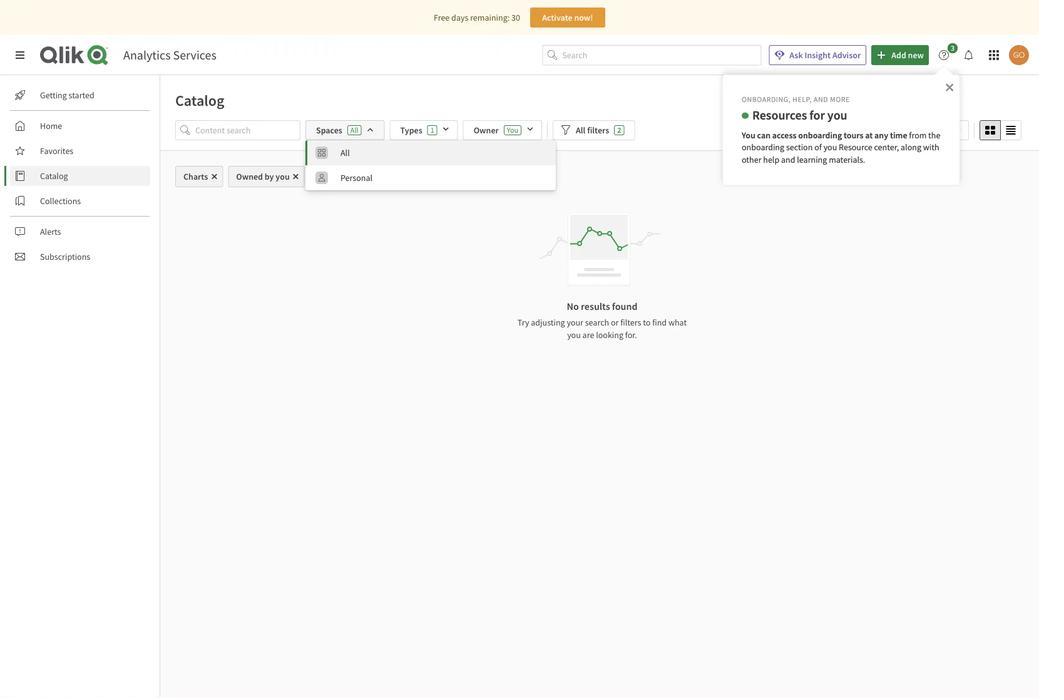 Task type: vqa. For each thing, say whether or not it's contained in the screenshot.
Last for Last modified
no



Task type: describe. For each thing, give the bounding box(es) containing it.
ask insight advisor button
[[769, 45, 867, 65]]

found
[[612, 300, 638, 313]]

along
[[901, 142, 922, 153]]

looking
[[596, 329, 624, 341]]

personal element
[[341, 172, 549, 184]]

or
[[611, 317, 619, 328]]

from
[[910, 129, 927, 140]]

recently used
[[898, 125, 949, 136]]

access
[[773, 129, 797, 140]]

menu inside filters region
[[306, 140, 556, 190]]

favorites
[[40, 145, 73, 157]]

insight
[[805, 49, 831, 61]]

you for you
[[507, 125, 519, 135]]

you inside button
[[276, 171, 290, 182]]

filters inside region
[[588, 125, 610, 136]]

3 button
[[934, 43, 962, 65]]

from the onboarding section of you resource center, along with other help and learning materials.
[[742, 129, 943, 165]]

home link
[[10, 116, 150, 136]]

search
[[585, 317, 609, 328]]

add new button
[[872, 45, 929, 65]]

started
[[69, 90, 94, 101]]

resources for you
[[753, 107, 848, 123]]

subscriptions
[[40, 251, 90, 262]]

navigation pane element
[[0, 80, 160, 272]]

home
[[40, 120, 62, 132]]

×
[[946, 78, 954, 95]]

by
[[265, 171, 274, 182]]

add new
[[892, 49, 924, 61]]

owned by you
[[236, 171, 290, 182]]

getting
[[40, 90, 67, 101]]

3
[[951, 43, 955, 53]]

recently
[[898, 125, 929, 136]]

all link
[[306, 140, 556, 165]]

used
[[931, 125, 949, 136]]

free
[[434, 12, 450, 23]]

ask insight advisor
[[790, 49, 861, 61]]

× dialog
[[723, 75, 961, 186]]

other
[[742, 154, 762, 165]]

for.
[[626, 329, 637, 341]]

analytics
[[123, 47, 171, 63]]

are
[[583, 329, 595, 341]]

remaining:
[[470, 12, 510, 23]]

no
[[567, 300, 579, 313]]

personal link
[[306, 165, 556, 190]]

what
[[669, 317, 687, 328]]

add
[[892, 49, 907, 61]]

help
[[764, 154, 780, 165]]

gary orlando image
[[1010, 45, 1030, 65]]

now!
[[575, 12, 594, 23]]

help,
[[793, 94, 812, 104]]

owned
[[236, 171, 263, 182]]

days
[[452, 12, 469, 23]]

learning
[[797, 154, 828, 165]]

all filters
[[576, 125, 610, 136]]



Task type: locate. For each thing, give the bounding box(es) containing it.
the
[[929, 129, 941, 140]]

all
[[341, 171, 350, 182]]

you right of at the top right of page
[[824, 142, 838, 153]]

1
[[431, 125, 434, 135]]

favorites link
[[10, 141, 150, 161]]

adjusting
[[531, 317, 565, 328]]

menu containing all
[[306, 140, 556, 190]]

all for the all element
[[341, 147, 350, 158]]

all for all filters
[[576, 125, 586, 136]]

you inside × dialog
[[742, 129, 756, 140]]

all inside menu
[[341, 147, 350, 158]]

switch view group
[[980, 120, 1022, 140]]

no results found try adjusting your search or filters to find what you are looking for.
[[518, 300, 687, 341]]

clear all button
[[310, 166, 360, 187]]

Search text field
[[563, 45, 762, 65]]

advisor
[[833, 49, 861, 61]]

center,
[[875, 142, 899, 153]]

filters inside no results found try adjusting your search or filters to find what you are looking for.
[[621, 317, 642, 328]]

alerts link
[[10, 222, 150, 242]]

materials.
[[829, 154, 866, 165]]

owner
[[474, 125, 499, 136]]

0 vertical spatial catalog
[[175, 91, 225, 110]]

can
[[758, 129, 771, 140]]

new
[[908, 49, 924, 61]]

onboarding,
[[742, 94, 791, 104]]

filters
[[588, 125, 610, 136], [621, 317, 642, 328]]

catalog inside navigation pane element
[[40, 170, 68, 182]]

onboarding up of at the top right of page
[[799, 129, 842, 140]]

results
[[581, 300, 610, 313]]

1 horizontal spatial all
[[351, 125, 359, 135]]

charts button
[[175, 166, 223, 187]]

activate
[[542, 12, 573, 23]]

all up all
[[341, 147, 350, 158]]

find
[[653, 317, 667, 328]]

collections
[[40, 195, 81, 207]]

types
[[401, 125, 423, 136]]

you inside from the onboarding section of you resource center, along with other help and learning materials.
[[824, 142, 838, 153]]

for
[[810, 107, 825, 123]]

0 horizontal spatial all
[[341, 147, 350, 158]]

onboarding inside from the onboarding section of you resource center, along with other help and learning materials.
[[742, 142, 785, 153]]

you left can
[[742, 129, 756, 140]]

30
[[512, 12, 520, 23]]

all left 2
[[576, 125, 586, 136]]

× button
[[946, 78, 954, 95]]

all element
[[341, 147, 549, 158]]

and inside from the onboarding section of you resource center, along with other help and learning materials.
[[782, 154, 796, 165]]

menu
[[306, 140, 556, 190]]

1 vertical spatial filters
[[621, 317, 642, 328]]

any
[[875, 129, 889, 140]]

owned by you button
[[228, 166, 305, 187]]

more
[[830, 94, 850, 104]]

resources
[[753, 107, 807, 123]]

you inside filters region
[[507, 125, 519, 135]]

and
[[814, 94, 829, 104], [782, 154, 796, 165]]

to
[[643, 317, 651, 328]]

subscriptions link
[[10, 247, 150, 267]]

your
[[567, 317, 584, 328]]

0 vertical spatial and
[[814, 94, 829, 104]]

0 vertical spatial onboarding
[[799, 129, 842, 140]]

catalog down favorites on the left top
[[40, 170, 68, 182]]

filters left 2
[[588, 125, 610, 136]]

0 vertical spatial filters
[[588, 125, 610, 136]]

charts
[[184, 171, 208, 182]]

collections link
[[10, 191, 150, 211]]

all right spaces
[[351, 125, 359, 135]]

personal
[[341, 172, 373, 184]]

1 horizontal spatial filters
[[621, 317, 642, 328]]

of
[[815, 142, 822, 153]]

1 horizontal spatial you
[[742, 129, 756, 140]]

you can access onboarding tours at any time
[[742, 129, 908, 140]]

you
[[507, 125, 519, 135], [742, 129, 756, 140]]

2
[[618, 125, 622, 135]]

1 vertical spatial onboarding
[[742, 142, 785, 153]]

getting started
[[40, 90, 94, 101]]

free days remaining: 30
[[434, 12, 520, 23]]

clear all
[[320, 171, 350, 182]]

at
[[866, 129, 873, 140]]

2 horizontal spatial all
[[576, 125, 586, 136]]

clear
[[320, 171, 339, 182]]

catalog down services
[[175, 91, 225, 110]]

services
[[173, 47, 217, 63]]

filters region
[[160, 118, 1040, 190]]

onboarding, help, and more
[[742, 94, 850, 104]]

analytics services element
[[123, 47, 217, 63]]

close sidebar menu image
[[15, 50, 25, 60]]

1 vertical spatial catalog
[[40, 170, 68, 182]]

activate now! link
[[530, 8, 606, 28]]

spaces
[[316, 125, 342, 136]]

0 horizontal spatial catalog
[[40, 170, 68, 182]]

time
[[891, 129, 908, 140]]

1 horizontal spatial onboarding
[[799, 129, 842, 140]]

1 vertical spatial and
[[782, 154, 796, 165]]

0 horizontal spatial and
[[782, 154, 796, 165]]

0 horizontal spatial onboarding
[[742, 142, 785, 153]]

you inside no results found try adjusting your search or filters to find what you are looking for.
[[567, 329, 581, 341]]

onboarding down can
[[742, 142, 785, 153]]

you
[[828, 107, 848, 123], [824, 142, 838, 153], [276, 171, 290, 182], [567, 329, 581, 341]]

all
[[576, 125, 586, 136], [351, 125, 359, 135], [341, 147, 350, 158]]

you for you can access onboarding tours at any time
[[742, 129, 756, 140]]

tours
[[844, 129, 864, 140]]

ask
[[790, 49, 803, 61]]

0 horizontal spatial filters
[[588, 125, 610, 136]]

1 horizontal spatial catalog
[[175, 91, 225, 110]]

alerts
[[40, 226, 61, 237]]

Content search text field
[[195, 120, 301, 140]]

searchbar element
[[543, 45, 762, 65]]

analytics services
[[123, 47, 217, 63]]

activate now!
[[542, 12, 594, 23]]

1 horizontal spatial and
[[814, 94, 829, 104]]

section
[[787, 142, 813, 153]]

and up for
[[814, 94, 829, 104]]

0 horizontal spatial you
[[507, 125, 519, 135]]

catalog
[[175, 91, 225, 110], [40, 170, 68, 182]]

catalog link
[[10, 166, 150, 186]]

Recently used field
[[890, 120, 969, 140]]

you right the by
[[276, 171, 290, 182]]

you right owner
[[507, 125, 519, 135]]

you down your
[[567, 329, 581, 341]]

you down "more"
[[828, 107, 848, 123]]

and down section
[[782, 154, 796, 165]]

try
[[518, 317, 529, 328]]

with
[[924, 142, 940, 153]]

resource
[[839, 142, 873, 153]]

filters up for.
[[621, 317, 642, 328]]

getting started link
[[10, 85, 150, 105]]



